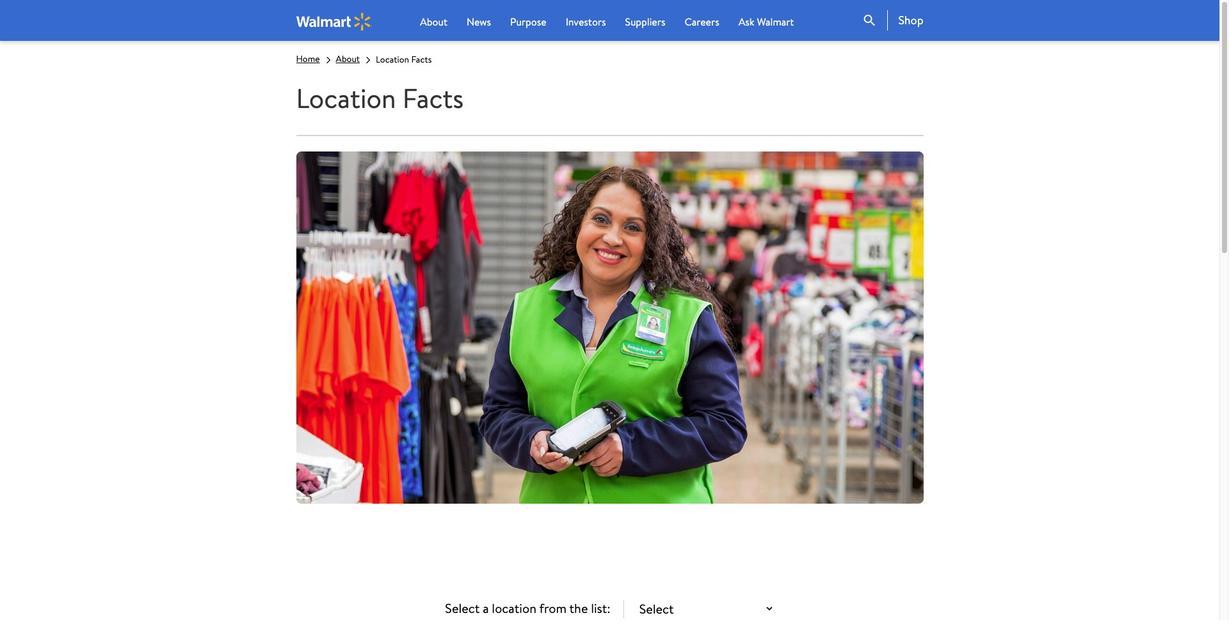 Task type: describe. For each thing, give the bounding box(es) containing it.
home
[[296, 52, 320, 65]]

investors
[[566, 15, 606, 29]]

home link
[[296, 52, 320, 65]]

the
[[569, 601, 588, 618]]

1 vertical spatial location facts
[[296, 79, 464, 117]]

about button
[[420, 14, 447, 29]]

news
[[467, 15, 491, 29]]

0 vertical spatial facts
[[411, 53, 432, 66]]

location
[[492, 601, 536, 618]]

select
[[445, 601, 480, 618]]

1 vertical spatial location
[[296, 79, 396, 117]]

careers
[[685, 15, 719, 29]]

from
[[539, 601, 567, 618]]

about for about "popup button"
[[420, 15, 447, 29]]

careers link
[[685, 14, 719, 29]]

purpose
[[510, 15, 546, 29]]

an international walmart associate stands in the apparel section of her store with a handheld scanner. image
[[296, 152, 923, 504]]

search
[[862, 13, 877, 28]]

purpose button
[[510, 14, 546, 29]]



Task type: vqa. For each thing, say whether or not it's contained in the screenshot.
Suppliers POPUP BUTTON
yes



Task type: locate. For each thing, give the bounding box(es) containing it.
home image
[[296, 12, 372, 30]]

about
[[420, 15, 447, 29], [336, 52, 360, 65]]

facts
[[411, 53, 432, 66], [402, 79, 464, 117]]

location facts down about link
[[296, 79, 464, 117]]

list:
[[591, 601, 610, 618]]

location facts
[[376, 53, 432, 66], [296, 79, 464, 117]]

location down about link
[[296, 79, 396, 117]]

location facts down about "popup button"
[[376, 53, 432, 66]]

about for about link
[[336, 52, 360, 65]]

1 vertical spatial about
[[336, 52, 360, 65]]

ask walmart link
[[739, 14, 794, 29]]

ask
[[739, 15, 754, 29]]

investors button
[[566, 14, 606, 29]]

shop
[[898, 12, 923, 28]]

shop link
[[887, 10, 923, 31]]

about right home link
[[336, 52, 360, 65]]

1 vertical spatial facts
[[402, 79, 464, 117]]

1 horizontal spatial about
[[420, 15, 447, 29]]

about link
[[336, 52, 360, 65]]

location
[[376, 53, 409, 66], [296, 79, 396, 117]]

0 vertical spatial location facts
[[376, 53, 432, 66]]

ask walmart
[[739, 15, 794, 29]]

0 vertical spatial about
[[420, 15, 447, 29]]

0 horizontal spatial about
[[336, 52, 360, 65]]

select a location from the list:
[[445, 601, 610, 618]]

suppliers button
[[625, 14, 665, 29]]

news button
[[467, 14, 491, 29]]

location right about link
[[376, 53, 409, 66]]

walmart
[[757, 15, 794, 29]]

0 vertical spatial location
[[376, 53, 409, 66]]

about left news popup button
[[420, 15, 447, 29]]

a
[[483, 601, 489, 618]]

suppliers
[[625, 15, 665, 29]]



